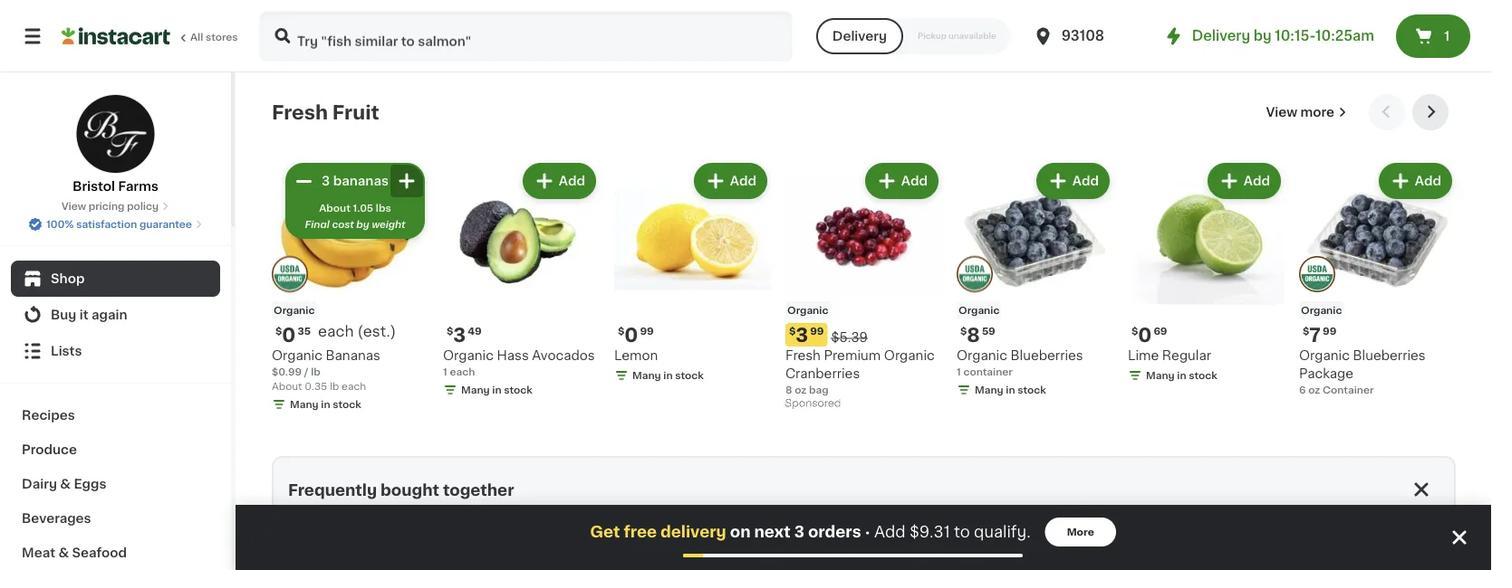Task type: locate. For each thing, give the bounding box(es) containing it.
to
[[954, 525, 970, 541]]

Search field
[[261, 13, 791, 60]]

in
[[664, 371, 673, 381], [1177, 371, 1187, 381], [492, 386, 502, 396], [1006, 386, 1015, 396], [321, 400, 330, 410]]

8 inside product group
[[967, 326, 980, 345]]

many in stock down 0.35
[[290, 400, 361, 410]]

lb right 0.35
[[330, 382, 339, 392]]

fresh left fruit at the top left of the page
[[272, 103, 328, 122]]

it
[[80, 309, 88, 322]]

blueberries up container in the right bottom of the page
[[1011, 350, 1083, 362]]

oz inside organic blueberries package 6 oz container
[[1309, 386, 1320, 396]]

3 $ from the left
[[618, 327, 625, 337]]

bag
[[809, 386, 829, 396]]

$ left 35 on the left bottom
[[275, 327, 282, 337]]

item badge image down final
[[272, 257, 308, 293]]

99 inside $ 0 99
[[640, 327, 654, 337]]

2 $ from the left
[[447, 327, 453, 337]]

1 blueberries from the left
[[1011, 350, 1083, 362]]

None search field
[[259, 11, 793, 62]]

lb right /
[[311, 367, 321, 377]]

view more
[[1266, 106, 1335, 119]]

all stores link
[[62, 11, 239, 62]]

2 item badge image from the left
[[1299, 257, 1336, 293]]

organic up container in the right bottom of the page
[[957, 350, 1008, 362]]

1 vertical spatial lb
[[330, 382, 339, 392]]

0 horizontal spatial fresh
[[272, 103, 328, 122]]

0 for lemon
[[625, 326, 638, 345]]

many down container in the right bottom of the page
[[975, 386, 1004, 396]]

1 horizontal spatial view
[[1266, 106, 1298, 119]]

view for view more
[[1266, 106, 1298, 119]]

1 inside organic hass avocados 1 each
[[443, 367, 447, 377]]

0 left 35 on the left bottom
[[282, 326, 296, 345]]

many in stock down organic blueberries 1 container
[[975, 386, 1046, 396]]

99 left $5.39 on the bottom
[[810, 327, 824, 337]]

blueberries inside organic blueberries package 6 oz container
[[1353, 350, 1426, 362]]

$
[[275, 327, 282, 337], [447, 327, 453, 337], [618, 327, 625, 337], [789, 327, 796, 337], [960, 327, 967, 337], [1132, 327, 1138, 337], [1303, 327, 1310, 337]]

many in stock
[[632, 371, 704, 381], [1146, 371, 1218, 381], [461, 386, 533, 396], [975, 386, 1046, 396], [290, 400, 361, 410]]

many down organic hass avocados 1 each
[[461, 386, 490, 396]]

3 right the 'next' at bottom
[[794, 525, 805, 541]]

fresh for fresh fruit
[[272, 103, 328, 122]]

$ for lime regular
[[1132, 327, 1138, 337]]

0 horizontal spatial by
[[356, 220, 369, 230]]

69
[[1154, 327, 1168, 337]]

organic inside organic hass avocados 1 each
[[443, 350, 494, 362]]

delivery
[[1192, 29, 1251, 43], [833, 30, 887, 43]]

lbs
[[376, 203, 391, 213]]

$0.35 each (estimated) element
[[272, 323, 429, 347]]

$ up package
[[1303, 327, 1310, 337]]

49
[[468, 327, 482, 337]]

0 horizontal spatial lb
[[311, 367, 321, 377]]

meat
[[22, 547, 55, 560]]

view left more
[[1266, 106, 1298, 119]]

99 inside $ 3 99
[[810, 327, 824, 337]]

each inside $0.35 each (estimated) 'element'
[[318, 324, 354, 339]]

0 horizontal spatial delivery
[[833, 30, 887, 43]]

fresh fruit
[[272, 103, 379, 122]]

10:25am
[[1316, 29, 1375, 43]]

99 right 7
[[1323, 327, 1337, 337]]

farms
[[118, 180, 158, 193]]

by left 10:15-
[[1254, 29, 1272, 43]]

decrement quantity of organic bananas image
[[293, 170, 314, 192]]

many in stock inside product group
[[975, 386, 1046, 396]]

0 horizontal spatial oz
[[795, 386, 807, 396]]

product group
[[272, 159, 429, 416], [443, 159, 600, 401], [614, 159, 771, 387], [786, 159, 942, 414], [957, 159, 1114, 401], [1128, 159, 1285, 387], [1299, 159, 1456, 398], [455, 516, 607, 571], [621, 516, 773, 571], [788, 516, 940, 571], [955, 516, 1107, 571], [1121, 516, 1273, 571], [1288, 516, 1440, 571]]

stock inside product group
[[1018, 386, 1046, 396]]

oz right 6
[[1309, 386, 1320, 396]]

0 vertical spatial 8
[[967, 326, 980, 345]]

fresh inside fresh premium organic cranberries 8 oz bag
[[786, 350, 821, 362]]

organic
[[274, 306, 315, 316], [787, 306, 829, 316], [959, 306, 1000, 316], [1301, 306, 1342, 316], [272, 350, 322, 362], [443, 350, 494, 362], [884, 350, 935, 362], [957, 350, 1008, 362], [1299, 350, 1350, 362]]

organic down $ 3 49
[[443, 350, 494, 362]]

$ inside the $ 7 99
[[1303, 327, 1310, 337]]

view
[[1266, 106, 1298, 119], [62, 202, 86, 212]]

1 horizontal spatial fresh
[[786, 350, 821, 362]]

view inside popup button
[[1266, 106, 1298, 119]]

•
[[865, 525, 871, 540]]

99 inside the $ 7 99
[[1323, 327, 1337, 337]]

1 vertical spatial fresh
[[786, 350, 821, 362]]

4 $ from the left
[[789, 327, 796, 337]]

organic down $3.99 original price: $5.39 element
[[884, 350, 935, 362]]

item badge image up 7
[[1299, 257, 1336, 293]]

0 horizontal spatial view
[[62, 202, 86, 212]]

2 vertical spatial each
[[342, 382, 366, 392]]

1 0 from the left
[[282, 326, 296, 345]]

organic up $ 3 99
[[787, 306, 829, 316]]

frequently bought together
[[288, 483, 514, 499]]

blueberries up container
[[1353, 350, 1426, 362]]

1 vertical spatial view
[[62, 202, 86, 212]]

8 left 59
[[967, 326, 980, 345]]

3 up cranberries
[[796, 326, 808, 345]]

bristol farms logo image
[[76, 94, 155, 174]]

100% satisfaction guarantee button
[[28, 214, 203, 232]]

on
[[730, 525, 751, 541]]

again
[[92, 309, 127, 322]]

by down 1.05
[[356, 220, 369, 230]]

each inside organic hass avocados 1 each
[[450, 367, 475, 377]]

shop link
[[11, 261, 220, 297]]

more
[[1301, 106, 1335, 119]]

1 item badge image from the left
[[272, 257, 308, 293]]

1 $ from the left
[[275, 327, 282, 337]]

produce
[[22, 444, 77, 457]]

cost
[[332, 220, 354, 230]]

$ up lemon
[[618, 327, 625, 337]]

99 up lemon
[[640, 327, 654, 337]]

$ inside $ 0 99
[[618, 327, 625, 337]]

about inside organic bananas $0.99 / lb about 0.35 lb each
[[272, 382, 302, 392]]

0 vertical spatial lb
[[311, 367, 321, 377]]

0 up lemon
[[625, 326, 638, 345]]

1 horizontal spatial 1
[[957, 367, 961, 377]]

1 vertical spatial 8
[[786, 386, 792, 396]]

7
[[1310, 326, 1321, 345]]

2 oz from the left
[[1309, 386, 1320, 396]]

3 right decrement quantity of organic bananas 'image'
[[322, 175, 330, 188]]

together
[[443, 483, 514, 499]]

each down $ 3 49
[[450, 367, 475, 377]]

add button
[[524, 165, 594, 198], [696, 165, 766, 198], [867, 165, 937, 198], [1038, 165, 1108, 198], [1209, 165, 1279, 198], [1381, 165, 1451, 198], [531, 522, 601, 555], [698, 522, 768, 555], [865, 522, 935, 555], [1031, 522, 1101, 555]]

bananas
[[333, 175, 389, 188]]

treatment tracker modal dialog
[[236, 506, 1492, 571]]

3 99 from the left
[[1323, 327, 1337, 337]]

oz inside fresh premium organic cranberries 8 oz bag
[[795, 386, 807, 396]]

1 vertical spatial &
[[58, 547, 69, 560]]

container
[[1323, 386, 1374, 396]]

2 horizontal spatial 1
[[1445, 30, 1450, 43]]

0 vertical spatial each
[[318, 324, 354, 339]]

oz left bag
[[795, 386, 807, 396]]

blueberries inside organic blueberries 1 container
[[1011, 350, 1083, 362]]

$ left 59
[[960, 327, 967, 337]]

1 horizontal spatial delivery
[[1192, 29, 1251, 43]]

stock
[[675, 371, 704, 381], [1189, 371, 1218, 381], [504, 386, 533, 396], [1018, 386, 1046, 396], [333, 400, 361, 410]]

qualify.
[[974, 525, 1031, 541]]

hass
[[497, 350, 529, 362]]

item badge image inside product group
[[1299, 257, 1336, 293]]

1 vertical spatial each
[[450, 367, 475, 377]]

each up bananas
[[318, 324, 354, 339]]

$ inside $ 3 49
[[447, 327, 453, 337]]

frequently bought together section
[[272, 457, 1456, 571]]

view up 100%
[[62, 202, 86, 212]]

3 0 from the left
[[1138, 326, 1152, 345]]

avocados
[[532, 350, 595, 362]]

delivery inside "button"
[[833, 30, 887, 43]]

0 vertical spatial about
[[319, 203, 350, 213]]

1 horizontal spatial 0
[[625, 326, 638, 345]]

& right meat
[[58, 547, 69, 560]]

1 99 from the left
[[640, 327, 654, 337]]

increment quantity of organic bananas image
[[396, 170, 418, 192]]

organic inside organic blueberries package 6 oz container
[[1299, 350, 1350, 362]]

item badge image
[[957, 257, 993, 293]]

0 left 69
[[1138, 326, 1152, 345]]

0
[[282, 326, 296, 345], [625, 326, 638, 345], [1138, 326, 1152, 345]]

2 0 from the left
[[625, 326, 638, 345]]

main content containing fresh fruit
[[236, 72, 1492, 571]]

fresh
[[272, 103, 328, 122], [786, 350, 821, 362]]

&
[[60, 478, 71, 491], [58, 547, 69, 560]]

many in stock down organic hass avocados 1 each
[[461, 386, 533, 396]]

bought
[[381, 483, 439, 499]]

bristol farms link
[[73, 94, 158, 196]]

0 horizontal spatial 99
[[640, 327, 654, 337]]

5 $ from the left
[[960, 327, 967, 337]]

$ for lemon
[[618, 327, 625, 337]]

$ left 69
[[1132, 327, 1138, 337]]

lists link
[[11, 333, 220, 370]]

1 horizontal spatial item badge image
[[1299, 257, 1336, 293]]

2 horizontal spatial 99
[[1323, 327, 1337, 337]]

bananas
[[326, 350, 380, 362]]

/
[[304, 367, 309, 377]]

$ for organic blueberries
[[960, 327, 967, 337]]

93108 button
[[1033, 11, 1141, 62]]

beverages
[[22, 513, 91, 526]]

6 $ from the left
[[1132, 327, 1138, 337]]

8 up sponsored badge image
[[786, 386, 792, 396]]

about down $0.99
[[272, 382, 302, 392]]

many in stock down the regular
[[1146, 371, 1218, 381]]

$ inside $ 8 59
[[960, 327, 967, 337]]

$5.39
[[831, 332, 868, 344]]

policy
[[127, 202, 159, 212]]

99
[[640, 327, 654, 337], [810, 327, 824, 337], [1323, 327, 1337, 337]]

99 for 7
[[1323, 327, 1337, 337]]

2 horizontal spatial 0
[[1138, 326, 1152, 345]]

$ inside $ 0 69
[[1132, 327, 1138, 337]]

$ up cranberries
[[789, 327, 796, 337]]

0 horizontal spatial blueberries
[[1011, 350, 1083, 362]]

$0.99
[[272, 367, 302, 377]]

1 vertical spatial about
[[272, 382, 302, 392]]

each
[[318, 324, 354, 339], [450, 367, 475, 377], [342, 382, 366, 392]]

& left "eggs"
[[60, 478, 71, 491]]

about
[[319, 203, 350, 213], [272, 382, 302, 392]]

organic inside organic blueberries 1 container
[[957, 350, 1008, 362]]

$ 0 35
[[275, 326, 311, 345]]

organic up package
[[1299, 350, 1350, 362]]

delivery for delivery by 10:15-10:25am
[[1192, 29, 1251, 43]]

0 horizontal spatial 0
[[282, 326, 296, 345]]

(est.)
[[358, 324, 396, 339]]

item badge image
[[272, 257, 308, 293], [1299, 257, 1336, 293]]

main content
[[236, 72, 1492, 571]]

about up cost
[[319, 203, 350, 213]]

0 vertical spatial &
[[60, 478, 71, 491]]

1 horizontal spatial 99
[[810, 327, 824, 337]]

add inside treatment tracker modal dialog
[[874, 525, 906, 541]]

organic up the $ 7 99
[[1301, 306, 1342, 316]]

product group containing 7
[[1299, 159, 1456, 398]]

organic up 59
[[959, 306, 1000, 316]]

2 blueberries from the left
[[1353, 350, 1426, 362]]

1 horizontal spatial blueberries
[[1353, 350, 1426, 362]]

$ left 49
[[447, 327, 453, 337]]

fresh down $ 3 99
[[786, 350, 821, 362]]

cranberries
[[786, 368, 860, 381]]

1 horizontal spatial lb
[[330, 382, 339, 392]]

0 horizontal spatial 8
[[786, 386, 792, 396]]

organic inside fresh premium organic cranberries 8 oz bag
[[884, 350, 935, 362]]

0 vertical spatial fresh
[[272, 103, 328, 122]]

0 horizontal spatial about
[[272, 382, 302, 392]]

1
[[1445, 30, 1450, 43], [443, 367, 447, 377], [957, 367, 961, 377]]

1 horizontal spatial 8
[[967, 326, 980, 345]]

0 horizontal spatial item badge image
[[272, 257, 308, 293]]

many
[[632, 371, 661, 381], [1146, 371, 1175, 381], [461, 386, 490, 396], [975, 386, 1004, 396], [290, 400, 319, 410]]

1 vertical spatial by
[[356, 220, 369, 230]]

1 horizontal spatial by
[[1254, 29, 1272, 43]]

0 horizontal spatial 1
[[443, 367, 447, 377]]

beverages link
[[11, 502, 220, 536]]

satisfaction
[[76, 220, 137, 230]]

7 $ from the left
[[1303, 327, 1310, 337]]

blueberries for 1
[[1011, 350, 1083, 362]]

8
[[967, 326, 980, 345], [786, 386, 792, 396]]

1 oz from the left
[[795, 386, 807, 396]]

99 for 3
[[810, 327, 824, 337]]

container
[[964, 367, 1013, 377]]

$3.99 original price: $5.39 element
[[786, 323, 942, 347]]

frequently
[[288, 483, 377, 499]]

0 vertical spatial view
[[1266, 106, 1298, 119]]

2 99 from the left
[[810, 327, 824, 337]]

1 horizontal spatial about
[[319, 203, 350, 213]]

$ for organic blueberries package
[[1303, 327, 1310, 337]]

each down bananas
[[342, 382, 366, 392]]

1 horizontal spatial oz
[[1309, 386, 1320, 396]]

organic up /
[[272, 350, 322, 362]]



Task type: vqa. For each thing, say whether or not it's contained in the screenshot.
Black within the "Haagen-Dazs Cultured Cream Black Cherry Yogurt Style Snack"
no



Task type: describe. For each thing, give the bounding box(es) containing it.
meat & seafood
[[22, 547, 127, 560]]

$ inside $ 0 35
[[275, 327, 282, 337]]

buy
[[51, 309, 76, 322]]

package
[[1299, 368, 1354, 381]]

delivery for delivery
[[833, 30, 887, 43]]

3 inside treatment tracker modal dialog
[[794, 525, 805, 541]]

many down lime regular
[[1146, 371, 1175, 381]]

view pricing policy link
[[62, 199, 170, 214]]

delivery
[[661, 525, 726, 541]]

delivery button
[[816, 18, 903, 54]]

service type group
[[816, 18, 1011, 54]]

1 inside button
[[1445, 30, 1450, 43]]

more button
[[1045, 518, 1116, 547]]

bristol farms
[[73, 180, 158, 193]]

$ 3 99
[[789, 326, 824, 345]]

recipes
[[22, 410, 75, 422]]

free
[[624, 525, 657, 541]]

get
[[590, 525, 620, 541]]

view more button
[[1259, 94, 1355, 130]]

35
[[298, 327, 311, 337]]

3 bananas
[[322, 175, 389, 188]]

meat & seafood link
[[11, 536, 220, 571]]

pricing
[[89, 202, 125, 212]]

regular
[[1162, 350, 1211, 362]]

organic hass avocados 1 each
[[443, 350, 595, 377]]

weight
[[372, 220, 406, 230]]

all stores
[[190, 32, 238, 42]]

lime
[[1128, 350, 1159, 362]]

0 for lime regular
[[1138, 326, 1152, 345]]

0 vertical spatial by
[[1254, 29, 1272, 43]]

lime regular
[[1128, 350, 1211, 362]]

100%
[[46, 220, 74, 230]]

fresh for fresh premium organic cranberries 8 oz bag
[[786, 350, 821, 362]]

about inside about 1.05 lbs final cost by weight
[[319, 203, 350, 213]]

buy it again
[[51, 309, 127, 322]]

& for meat
[[58, 547, 69, 560]]

lemon
[[614, 350, 658, 362]]

many inside product group
[[975, 386, 1004, 396]]

1 button
[[1396, 14, 1471, 58]]

delivery by 10:15-10:25am link
[[1163, 25, 1375, 47]]

produce link
[[11, 433, 220, 468]]

in inside product group
[[1006, 386, 1015, 396]]

organic blueberries package 6 oz container
[[1299, 350, 1426, 396]]

$ for organic hass avocados
[[447, 327, 453, 337]]

more
[[1067, 528, 1094, 538]]

delivery by 10:15-10:25am
[[1192, 29, 1375, 43]]

many in stock down lemon
[[632, 371, 704, 381]]

each inside organic bananas $0.99 / lb about 0.35 lb each
[[342, 382, 366, 392]]

8 inside fresh premium organic cranberries 8 oz bag
[[786, 386, 792, 396]]

59
[[982, 327, 996, 337]]

3 left 49
[[453, 326, 466, 345]]

dairy & eggs link
[[11, 468, 220, 502]]

$ 8 59
[[960, 326, 996, 345]]

dairy & eggs
[[22, 478, 106, 491]]

organic up 35 on the left bottom
[[274, 306, 315, 316]]

99 for 0
[[640, 327, 654, 337]]

$ inside $ 3 99
[[789, 327, 796, 337]]

0 inside 'element'
[[282, 326, 296, 345]]

100% satisfaction guarantee
[[46, 220, 192, 230]]

10:15-
[[1275, 29, 1316, 43]]

organic inside organic bananas $0.99 / lb about 0.35 lb each
[[272, 350, 322, 362]]

93108
[[1062, 29, 1105, 43]]

view pricing policy
[[62, 202, 159, 212]]

next
[[754, 525, 791, 541]]

& for dairy
[[60, 478, 71, 491]]

item carousel region
[[272, 94, 1456, 442]]

by inside about 1.05 lbs final cost by weight
[[356, 220, 369, 230]]

$ 7 99
[[1303, 326, 1337, 345]]

item badge image for organic blueberries package
[[1299, 257, 1336, 293]]

get free delivery on next 3 orders • add $9.31 to qualify.
[[590, 525, 1031, 541]]

guarantee
[[139, 220, 192, 230]]

$9.31
[[910, 525, 950, 541]]

item badge image for organic bananas
[[272, 257, 308, 293]]

premium
[[824, 350, 881, 362]]

1 inside organic blueberries 1 container
[[957, 367, 961, 377]]

organic bananas $0.99 / lb about 0.35 lb each
[[272, 350, 380, 392]]

blueberries for package
[[1353, 350, 1426, 362]]

sponsored badge image
[[786, 399, 840, 410]]

organic blueberries 1 container
[[957, 350, 1083, 377]]

orders
[[808, 525, 861, 541]]

about 1.05 lbs final cost by weight
[[305, 203, 406, 230]]

lists
[[51, 345, 82, 358]]

fruit
[[332, 103, 379, 122]]

many down 0.35
[[290, 400, 319, 410]]

view for view pricing policy
[[62, 202, 86, 212]]

$ 0 69
[[1132, 326, 1168, 345]]

stores
[[206, 32, 238, 42]]

$ 0 99
[[618, 326, 654, 345]]

fresh premium organic cranberries 8 oz bag
[[786, 350, 935, 396]]

product group containing 8
[[957, 159, 1114, 401]]

bristol
[[73, 180, 115, 193]]

many down lemon
[[632, 371, 661, 381]]

final
[[305, 220, 330, 230]]

buy it again link
[[11, 297, 220, 333]]

seafood
[[72, 547, 127, 560]]

shop
[[51, 273, 85, 285]]

instacart logo image
[[62, 25, 170, 47]]

recipes link
[[11, 399, 220, 433]]

6
[[1299, 386, 1306, 396]]

each (est.)
[[318, 324, 396, 339]]

all
[[190, 32, 203, 42]]

eggs
[[74, 478, 106, 491]]



